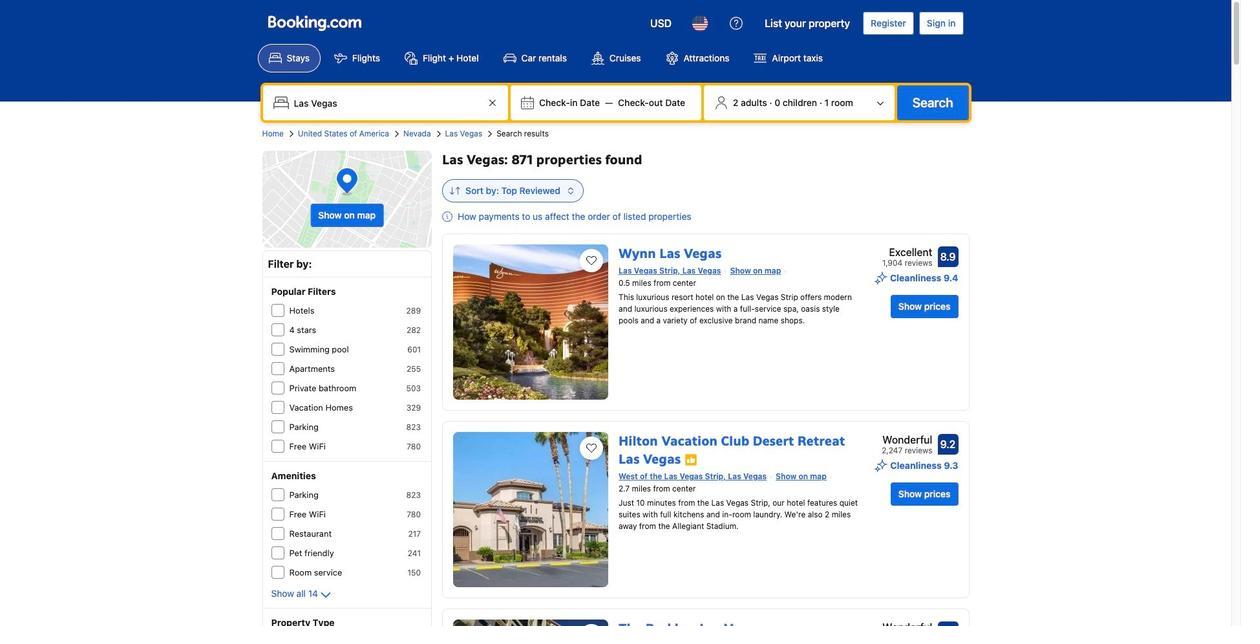 Task type: vqa. For each thing, say whether or not it's contained in the screenshot.
Hilton Vacation Club Desert Retreat Las Vegas image
yes



Task type: locate. For each thing, give the bounding box(es) containing it.
hilton vacation club desert retreat las vegas image
[[453, 432, 609, 587]]

wynn las vegas image
[[453, 244, 609, 400]]

Where are you going? field
[[289, 91, 485, 114]]



Task type: describe. For each thing, give the bounding box(es) containing it.
this property is part of our preferred partner program. it's committed to providing excellent service and good value. it'll pay us a higher commission if you make a booking. image
[[685, 453, 698, 466]]

this property is part of our preferred partner program. it's committed to providing excellent service and good value. it'll pay us a higher commission if you make a booking. image
[[685, 453, 698, 466]]

booking.com image
[[268, 16, 361, 31]]

search results updated. las vegas: 871 properties found. element
[[442, 151, 970, 169]]



